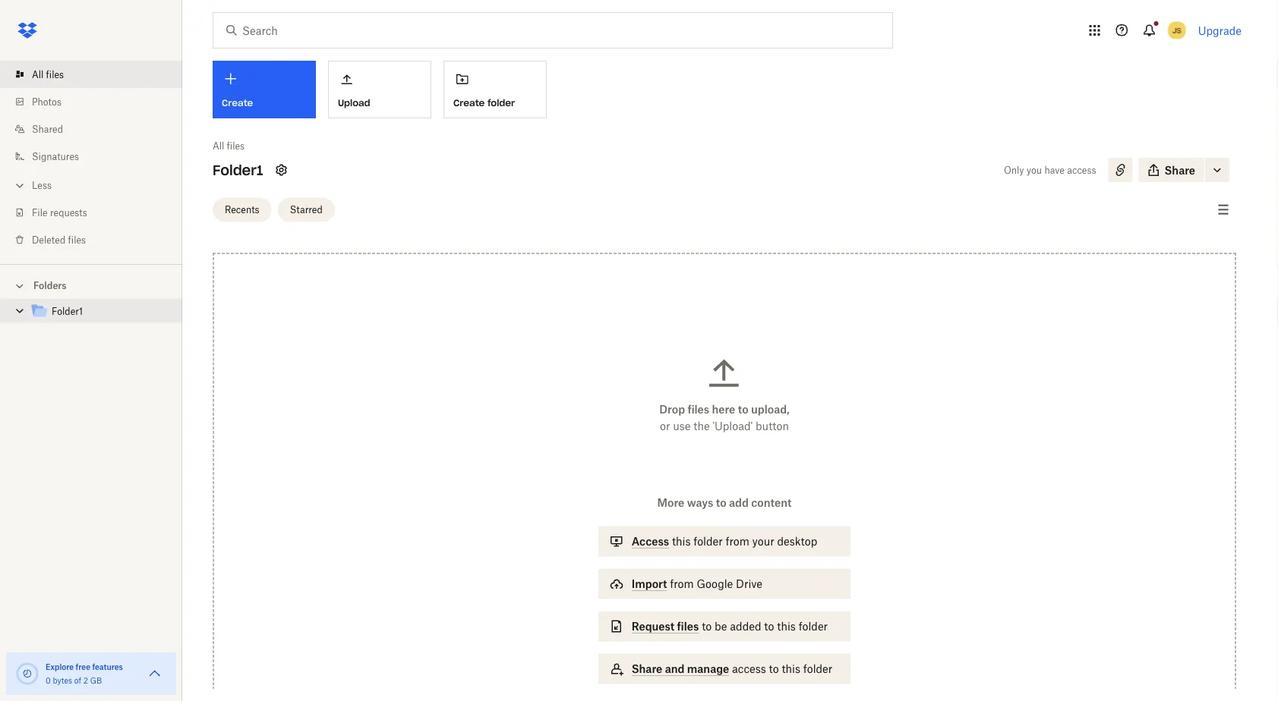 Task type: describe. For each thing, give the bounding box(es) containing it.
'upload'
[[713, 420, 753, 433]]

deleted files
[[32, 234, 86, 246]]

bytes
[[53, 676, 72, 686]]

folders button
[[0, 274, 182, 297]]

deleted
[[32, 234, 66, 246]]

all inside list item
[[32, 69, 44, 80]]

access for have
[[1067, 164, 1096, 176]]

0 vertical spatial all files link
[[12, 61, 182, 88]]

use
[[673, 420, 691, 433]]

import
[[632, 578, 667, 591]]

recents
[[225, 204, 259, 216]]

to down request files to be added to this folder
[[769, 663, 779, 676]]

button
[[756, 420, 789, 433]]

features
[[92, 663, 123, 672]]

js
[[1172, 25, 1182, 35]]

dropbox image
[[12, 15, 43, 46]]

drive
[[736, 578, 763, 591]]

upload
[[338, 97, 370, 109]]

photos link
[[12, 88, 182, 115]]

1 vertical spatial all files link
[[213, 138, 245, 153]]

only
[[1004, 164, 1024, 176]]

create for create folder
[[453, 97, 485, 109]]

files inside 'link'
[[68, 234, 86, 246]]

share and manage access to this folder
[[632, 663, 833, 676]]

to left be
[[702, 620, 712, 633]]

files inside 'more ways to add content' element
[[677, 620, 699, 633]]

0
[[46, 676, 51, 686]]

google
[[697, 578, 733, 591]]

file
[[32, 207, 48, 218]]

upload,
[[751, 403, 790, 416]]

only you have access
[[1004, 164, 1096, 176]]

signatures link
[[12, 143, 182, 170]]

manage
[[687, 663, 729, 676]]

to right added
[[764, 620, 774, 633]]

add
[[729, 497, 749, 510]]

upload button
[[328, 61, 431, 118]]

files inside list item
[[46, 69, 64, 80]]

free
[[76, 663, 90, 672]]

less
[[32, 180, 52, 191]]

upgrade link
[[1198, 24, 1242, 37]]

2 vertical spatial this
[[782, 663, 801, 676]]

to left add
[[716, 497, 726, 510]]

folders
[[33, 280, 66, 292]]

your
[[752, 535, 774, 548]]

all files list item
[[0, 61, 182, 88]]

folder inside button
[[488, 97, 515, 109]]

desktop
[[777, 535, 817, 548]]

less image
[[12, 178, 27, 193]]

of
[[74, 676, 81, 686]]



Task type: vqa. For each thing, say whether or not it's contained in the screenshot.


Task type: locate. For each thing, give the bounding box(es) containing it.
1 horizontal spatial all files link
[[213, 138, 245, 153]]

1 vertical spatial this
[[777, 620, 796, 633]]

all files
[[32, 69, 64, 80], [213, 140, 245, 152]]

content
[[751, 497, 792, 510]]

more
[[657, 497, 684, 510]]

share inside button
[[1165, 164, 1195, 177]]

all files up the photos
[[32, 69, 64, 80]]

files
[[46, 69, 64, 80], [227, 140, 245, 152], [68, 234, 86, 246], [688, 403, 709, 416], [677, 620, 699, 633]]

all files link
[[12, 61, 182, 88], [213, 138, 245, 153]]

all files up recents button at left top
[[213, 140, 245, 152]]

2
[[83, 676, 88, 686]]

folder1 down folders
[[52, 306, 83, 317]]

1 horizontal spatial folder1
[[213, 161, 263, 179]]

Search in folder "Dropbox" text field
[[242, 22, 861, 39]]

this right added
[[777, 620, 796, 633]]

and
[[665, 663, 685, 676]]

this down request files to be added to this folder
[[782, 663, 801, 676]]

starred
[[290, 204, 323, 216]]

share for share and manage access to this folder
[[632, 663, 662, 676]]

drop files here to upload, or use the 'upload' button
[[659, 403, 790, 433]]

0 vertical spatial all
[[32, 69, 44, 80]]

from
[[726, 535, 749, 548], [670, 578, 694, 591]]

more ways to add content element
[[595, 495, 854, 700]]

1 vertical spatial all files
[[213, 140, 245, 152]]

file requests
[[32, 207, 87, 218]]

create for create
[[222, 97, 253, 109]]

0 horizontal spatial all files
[[32, 69, 64, 80]]

signatures
[[32, 151, 79, 162]]

create inside button
[[453, 97, 485, 109]]

0 horizontal spatial from
[[670, 578, 694, 591]]

create inside dropdown button
[[222, 97, 253, 109]]

folder1 up recents button at left top
[[213, 161, 263, 179]]

have
[[1045, 164, 1065, 176]]

to inside drop files here to upload, or use the 'upload' button
[[738, 403, 749, 416]]

photos
[[32, 96, 61, 107]]

gb
[[90, 676, 102, 686]]

all files link up recents button at left top
[[213, 138, 245, 153]]

all files inside list item
[[32, 69, 64, 80]]

folder
[[488, 97, 515, 109], [694, 535, 723, 548], [799, 620, 828, 633], [803, 663, 833, 676]]

1 horizontal spatial all
[[213, 140, 224, 152]]

all files link up the shared link
[[12, 61, 182, 88]]

access
[[632, 535, 669, 548]]

the
[[694, 420, 710, 433]]

0 horizontal spatial folder1
[[52, 306, 83, 317]]

files up "the"
[[688, 403, 709, 416]]

upgrade
[[1198, 24, 1242, 37]]

0 vertical spatial folder1
[[213, 161, 263, 179]]

create folder
[[453, 97, 515, 109]]

access right manage
[[732, 663, 766, 676]]

ways
[[687, 497, 713, 510]]

1 vertical spatial all
[[213, 140, 224, 152]]

all
[[32, 69, 44, 80], [213, 140, 224, 152]]

1 horizontal spatial create
[[453, 97, 485, 109]]

files left be
[[677, 620, 699, 633]]

1 horizontal spatial all files
[[213, 140, 245, 152]]

0 vertical spatial from
[[726, 535, 749, 548]]

0 horizontal spatial access
[[732, 663, 766, 676]]

more ways to add content
[[657, 497, 792, 510]]

0 vertical spatial all files
[[32, 69, 64, 80]]

folder settings image
[[272, 161, 290, 179]]

create button
[[213, 61, 316, 118]]

1 vertical spatial access
[[732, 663, 766, 676]]

this right access
[[672, 535, 691, 548]]

1 horizontal spatial share
[[1165, 164, 1195, 177]]

import from google drive
[[632, 578, 763, 591]]

from left your
[[726, 535, 749, 548]]

access inside 'more ways to add content' element
[[732, 663, 766, 676]]

all up recents button at left top
[[213, 140, 224, 152]]

1 vertical spatial folder1
[[52, 306, 83, 317]]

files inside drop files here to upload, or use the 'upload' button
[[688, 403, 709, 416]]

1 horizontal spatial from
[[726, 535, 749, 548]]

0 horizontal spatial create
[[222, 97, 253, 109]]

create
[[453, 97, 485, 109], [222, 97, 253, 109]]

request files to be added to this folder
[[632, 620, 828, 633]]

from right the import on the bottom
[[670, 578, 694, 591]]

list containing all files
[[0, 52, 182, 264]]

to
[[738, 403, 749, 416], [716, 497, 726, 510], [702, 620, 712, 633], [764, 620, 774, 633], [769, 663, 779, 676]]

explore
[[46, 663, 74, 672]]

here
[[712, 403, 735, 416]]

access for manage
[[732, 663, 766, 676]]

file requests link
[[12, 199, 182, 226]]

1 vertical spatial share
[[632, 663, 662, 676]]

share for share
[[1165, 164, 1195, 177]]

folder1 link
[[30, 302, 170, 322]]

share inside 'more ways to add content' element
[[632, 663, 662, 676]]

1 horizontal spatial access
[[1067, 164, 1096, 176]]

create folder button
[[444, 61, 547, 118]]

0 horizontal spatial all
[[32, 69, 44, 80]]

share
[[1165, 164, 1195, 177], [632, 663, 662, 676]]

shared
[[32, 123, 63, 135]]

files up the photos
[[46, 69, 64, 80]]

you
[[1027, 164, 1042, 176]]

files down 'create' dropdown button
[[227, 140, 245, 152]]

to right the here
[[738, 403, 749, 416]]

0 vertical spatial share
[[1165, 164, 1195, 177]]

0 horizontal spatial all files link
[[12, 61, 182, 88]]

drop
[[659, 403, 685, 416]]

request
[[632, 620, 675, 633]]

list
[[0, 52, 182, 264]]

access this folder from your desktop
[[632, 535, 817, 548]]

shared link
[[12, 115, 182, 143]]

js button
[[1165, 18, 1189, 43]]

0 vertical spatial access
[[1067, 164, 1096, 176]]

files right deleted
[[68, 234, 86, 246]]

share button
[[1139, 158, 1205, 182]]

all up the photos
[[32, 69, 44, 80]]

1 vertical spatial from
[[670, 578, 694, 591]]

explore free features 0 bytes of 2 gb
[[46, 663, 123, 686]]

0 vertical spatial this
[[672, 535, 691, 548]]

added
[[730, 620, 761, 633]]

recents button
[[213, 198, 272, 222]]

quota usage element
[[15, 662, 39, 687]]

or
[[660, 420, 670, 433]]

deleted files link
[[12, 226, 182, 254]]

0 horizontal spatial share
[[632, 663, 662, 676]]

requests
[[50, 207, 87, 218]]

be
[[715, 620, 727, 633]]

access right have
[[1067, 164, 1096, 176]]

starred button
[[278, 198, 335, 222]]

this
[[672, 535, 691, 548], [777, 620, 796, 633], [782, 663, 801, 676]]

access
[[1067, 164, 1096, 176], [732, 663, 766, 676]]

folder1
[[213, 161, 263, 179], [52, 306, 83, 317]]



